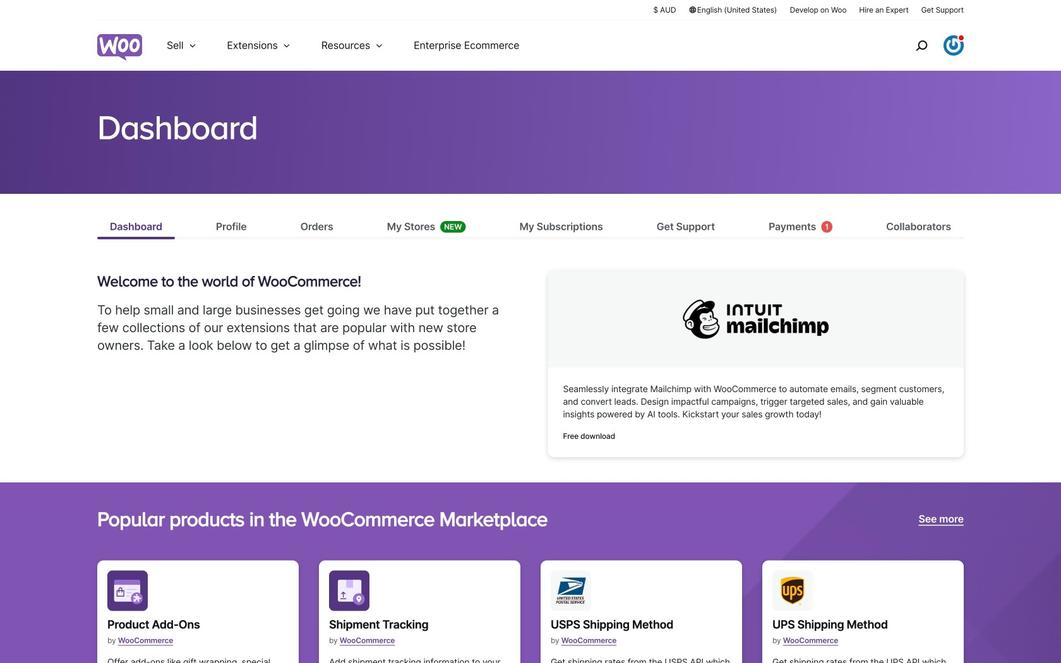 Task type: locate. For each thing, give the bounding box(es) containing it.
service navigation menu element
[[889, 25, 964, 66]]

open account menu image
[[944, 35, 964, 56]]

search image
[[912, 35, 932, 56]]



Task type: vqa. For each thing, say whether or not it's contained in the screenshot.
Search icon
yes



